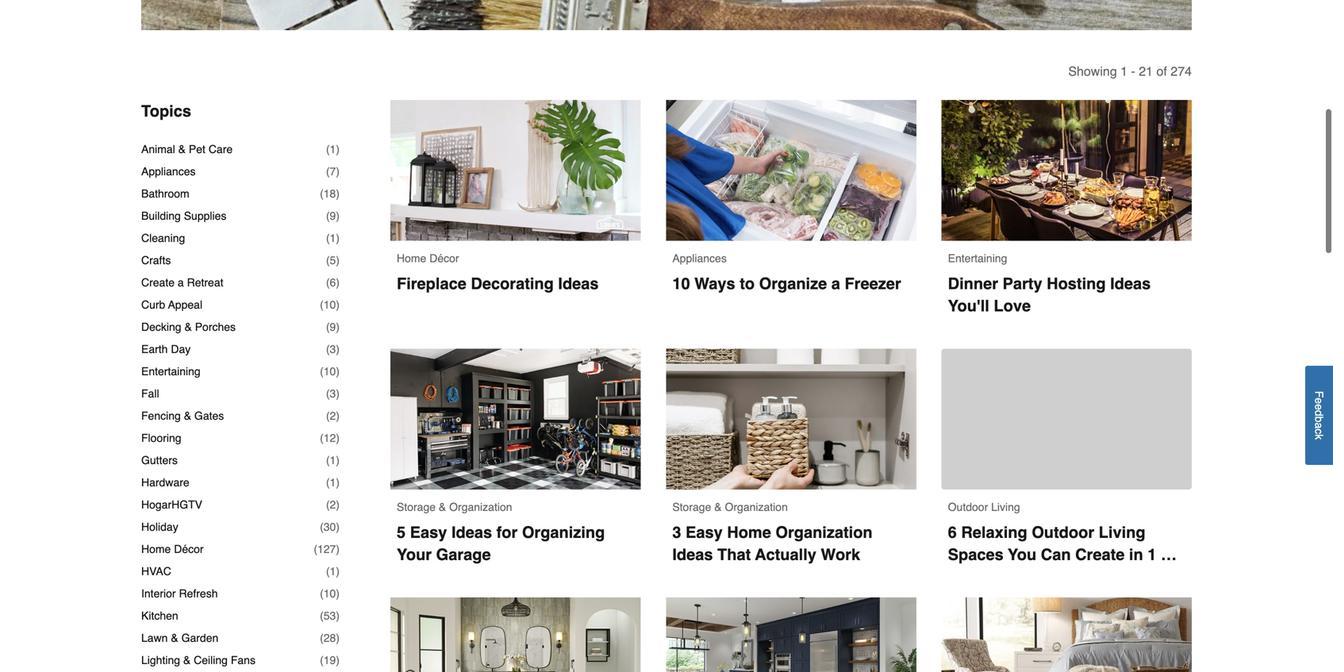 Task type: describe. For each thing, give the bounding box(es) containing it.
gutters
[[141, 454, 178, 467]]

( 5 )
[[326, 254, 340, 267]]

fencing & gates
[[141, 409, 224, 422]]

interior
[[141, 587, 176, 600]]

garden
[[181, 632, 218, 644]]

in
[[1129, 546, 1143, 564]]

organizing
[[522, 523, 605, 542]]

your
[[397, 546, 432, 564]]

of
[[1157, 64, 1167, 79]]

1 for animal & pet care
[[330, 143, 336, 156]]

( for flooring
[[320, 432, 324, 444]]

fall
[[141, 387, 159, 400]]

showing 1 - 21 of 274
[[1068, 64, 1192, 79]]

storage for 5
[[397, 501, 436, 514]]

) for fencing & gates
[[336, 409, 340, 422]]

0 vertical spatial living
[[991, 501, 1020, 513]]

hardware
[[141, 476, 189, 489]]

-
[[1131, 64, 1135, 79]]

to
[[740, 275, 755, 293]]

28
[[324, 632, 336, 644]]

décor for (
[[174, 543, 204, 556]]

c
[[1313, 429, 1326, 434]]

) for fall
[[336, 387, 340, 400]]

1 e from the top
[[1313, 398, 1326, 404]]

21
[[1139, 64, 1153, 79]]

porches
[[195, 321, 236, 333]]

3 easy home organization ideas that actually work
[[672, 523, 877, 564]]

lighting & ceiling fans
[[141, 654, 255, 667]]

( for holiday
[[320, 521, 324, 533]]

) for lighting & ceiling fans
[[336, 654, 340, 667]]

home for (
[[141, 543, 171, 556]]

( for lawn & garden
[[320, 632, 324, 644]]

hosting
[[1047, 275, 1106, 293]]

organization inside "3 easy home organization ideas that actually work"
[[776, 523, 873, 542]]

appeal
[[168, 298, 202, 311]]

) for holiday
[[336, 521, 340, 533]]

( for appliances
[[326, 165, 330, 178]]

home for fireplace decorating ideas
[[397, 252, 426, 265]]

showing
[[1068, 64, 1117, 79]]

spaces
[[948, 546, 1004, 564]]

1 for cleaning
[[330, 232, 336, 244]]

day
[[171, 343, 191, 356]]

) for appliances
[[336, 165, 340, 178]]

create inside 6 relaxing outdoor living spaces you can create in 1 weekend
[[1075, 546, 1125, 564]]

( 10 ) for entertaining
[[320, 365, 340, 378]]

a kitchen with navy blue cabinets, two white waterfall islands and medium-tone brown wood floors. image
[[666, 598, 916, 672]]

an outdoor patio table and floral umbrella on a gray platform deck. image
[[942, 349, 1192, 490]]

fireplace
[[397, 275, 466, 293]]

outdoor living
[[948, 501, 1020, 513]]

( for hogarhgtv
[[326, 498, 330, 511]]

flooring
[[141, 432, 181, 444]]

19
[[324, 654, 336, 667]]

bathroom
[[141, 187, 189, 200]]

b
[[1313, 416, 1326, 423]]

you
[[1008, 546, 1036, 564]]

( 2 ) for hogarhgtv
[[326, 498, 340, 511]]

( for hardware
[[326, 476, 330, 489]]

decking & porches
[[141, 321, 236, 333]]

6 inside 6 relaxing outdoor living spaces you can create in 1 weekend
[[948, 523, 957, 542]]

( 1 ) for hardware
[[326, 476, 340, 489]]

you'll
[[948, 297, 989, 315]]

127
[[317, 543, 336, 556]]

ideas inside "3 easy home organization ideas that actually work"
[[672, 546, 713, 564]]

( for gutters
[[326, 454, 330, 467]]

( 18 )
[[320, 187, 340, 200]]

care
[[209, 143, 233, 156]]

& for ( 19 )
[[183, 654, 191, 667]]

12
[[324, 432, 336, 444]]

2 e from the top
[[1313, 404, 1326, 410]]

) for flooring
[[336, 432, 340, 444]]

animal
[[141, 143, 175, 156]]

5 inside 5 easy ideas for organizing your garage
[[397, 523, 406, 542]]

storage for 3
[[672, 501, 711, 514]]

1 for hardware
[[330, 476, 336, 489]]

0 vertical spatial 6
[[330, 276, 336, 289]]

ideas right decorating
[[558, 275, 599, 293]]

( 12 )
[[320, 432, 340, 444]]

18
[[324, 187, 336, 200]]

interior refresh
[[141, 587, 218, 600]]

( 127 )
[[314, 543, 340, 556]]

curb
[[141, 298, 165, 311]]

( 3 ) for earth day
[[326, 343, 340, 356]]

( 1 ) for hvac
[[326, 565, 340, 578]]

create a retreat
[[141, 276, 223, 289]]

decorating
[[471, 275, 554, 293]]

décor for fireplace decorating ideas
[[429, 252, 459, 265]]

holiday
[[141, 521, 178, 533]]

a fireplace mantel layered with artwork, lanterns and a vase with green leaves. image
[[390, 100, 641, 241]]

) for home décor
[[336, 543, 340, 556]]

a bathroom with black sconces on either side of double mirrors. image
[[390, 598, 641, 672]]

( 6 )
[[326, 276, 340, 289]]

( for animal & pet care
[[326, 143, 330, 156]]

0 horizontal spatial a
[[178, 276, 184, 289]]

fencing
[[141, 409, 181, 422]]

) for cleaning
[[336, 232, 340, 244]]

freezer
[[845, 275, 901, 293]]

) for animal & pet care
[[336, 143, 340, 156]]

ceiling
[[194, 654, 228, 667]]

organize
[[759, 275, 827, 293]]

building
[[141, 210, 181, 222]]

( for home décor
[[314, 543, 317, 556]]

274
[[1171, 64, 1192, 79]]

2 for fencing & gates
[[330, 409, 336, 422]]

dark engineered flooring in a bedroom with camel brown bed, furniture and light gray comforter. image
[[942, 598, 1192, 672]]

) for curb appeal
[[336, 298, 340, 311]]

10 ways to organize a freezer
[[672, 275, 901, 293]]

10 for entertaining
[[324, 365, 336, 378]]

9 for building supplies
[[330, 210, 336, 222]]

retreat
[[187, 276, 223, 289]]

lighting
[[141, 654, 180, 667]]

outdoor inside 6 relaxing outdoor living spaces you can create in 1 weekend
[[1032, 523, 1094, 542]]

( for earth day
[[326, 343, 330, 356]]

organization for ideas
[[449, 501, 512, 514]]

) for hardware
[[336, 476, 340, 489]]

ways
[[694, 275, 735, 293]]

( 53 )
[[320, 609, 340, 622]]

hogarhgtv
[[141, 498, 202, 511]]

a woman wearing a blue shirt reaching for a bag of green peppers in a chest freezer. image
[[666, 100, 916, 241]]

topics
[[141, 102, 191, 120]]

that
[[717, 546, 751, 564]]

( 2 ) for fencing & gates
[[326, 409, 340, 422]]

f
[[1313, 391, 1326, 398]]

) for building supplies
[[336, 210, 340, 222]]

fans
[[231, 654, 255, 667]]

( 28 )
[[320, 632, 340, 644]]

actually
[[755, 546, 816, 564]]

party
[[1003, 275, 1042, 293]]

hvac
[[141, 565, 171, 578]]

( for crafts
[[326, 254, 330, 267]]

supplies
[[184, 210, 226, 222]]

( 3 ) for fall
[[326, 387, 340, 400]]

) for earth day
[[336, 343, 340, 356]]

storage & organization for ideas
[[397, 501, 512, 514]]



Task type: locate. For each thing, give the bounding box(es) containing it.
&
[[178, 143, 186, 156], [184, 321, 192, 333], [184, 409, 191, 422], [439, 501, 446, 514], [714, 501, 722, 514], [171, 632, 178, 644], [183, 654, 191, 667]]

home décor for (
[[141, 543, 204, 556]]

23 ) from the top
[[336, 632, 340, 644]]

1 2 from the top
[[330, 409, 336, 422]]

5 easy ideas for organizing your garage
[[397, 523, 609, 564]]

1 for hvac
[[330, 565, 336, 578]]

) for bathroom
[[336, 187, 340, 200]]

a left freezer
[[831, 275, 840, 293]]

20 ) from the top
[[336, 565, 340, 578]]

2 up 30 in the bottom of the page
[[330, 498, 336, 511]]

animal & pet care
[[141, 143, 233, 156]]

1 horizontal spatial 6
[[948, 523, 957, 542]]

1 horizontal spatial entertaining
[[948, 252, 1007, 265]]

( for building supplies
[[326, 210, 330, 222]]

1 ( 1 ) from the top
[[326, 143, 340, 156]]

( 3 ) up the 12
[[326, 387, 340, 400]]

19 ) from the top
[[336, 543, 340, 556]]

easy
[[410, 523, 447, 542], [686, 523, 723, 542]]

10 ) from the top
[[336, 343, 340, 356]]

( 9 ) for decking & porches
[[326, 321, 340, 333]]

0 vertical spatial décor
[[429, 252, 459, 265]]

( 30 )
[[320, 521, 340, 533]]

home inside "3 easy home organization ideas that actually work"
[[727, 523, 771, 542]]

organization up for
[[449, 501, 512, 514]]

0 horizontal spatial storage
[[397, 501, 436, 514]]

entertaining down earth day
[[141, 365, 201, 378]]

create left in
[[1075, 546, 1125, 564]]

2 up the 12
[[330, 409, 336, 422]]

5 up ( 6 )
[[330, 254, 336, 267]]

& down appeal at the left of the page
[[184, 321, 192, 333]]

2 2 from the top
[[330, 498, 336, 511]]

9 for decking & porches
[[330, 321, 336, 333]]

& for ( 28 )
[[171, 632, 178, 644]]

& for ( 1 )
[[178, 143, 186, 156]]

ideas
[[558, 275, 599, 293], [1110, 275, 1151, 293], [451, 523, 492, 542], [672, 546, 713, 564]]

) for decking & porches
[[336, 321, 340, 333]]

16 ) from the top
[[336, 476, 340, 489]]

curb appeal
[[141, 298, 202, 311]]

1 horizontal spatial appliances
[[672, 252, 727, 265]]

(
[[326, 143, 330, 156], [326, 165, 330, 178], [320, 187, 324, 200], [326, 210, 330, 222], [326, 232, 330, 244], [326, 254, 330, 267], [326, 276, 330, 289], [320, 298, 324, 311], [326, 321, 330, 333], [326, 343, 330, 356], [320, 365, 324, 378], [326, 387, 330, 400], [326, 409, 330, 422], [320, 432, 324, 444], [326, 454, 330, 467], [326, 476, 330, 489], [326, 498, 330, 511], [320, 521, 324, 533], [314, 543, 317, 556], [326, 565, 330, 578], [320, 587, 324, 600], [320, 609, 324, 622], [320, 632, 324, 644], [320, 654, 324, 667]]

1 vertical spatial ( 9 )
[[326, 321, 340, 333]]

1 vertical spatial home décor
[[141, 543, 204, 556]]

1 easy from the left
[[410, 523, 447, 542]]

f e e d b a c k
[[1313, 391, 1326, 440]]

1 horizontal spatial storage & organization
[[672, 501, 788, 514]]

e up d
[[1313, 398, 1326, 404]]

2 9 from the top
[[330, 321, 336, 333]]

create
[[141, 276, 175, 289], [1075, 546, 1125, 564]]

a up appeal at the left of the page
[[178, 276, 184, 289]]

organization for home
[[725, 501, 788, 514]]

) for crafts
[[336, 254, 340, 267]]

2 ( 9 ) from the top
[[326, 321, 340, 333]]

1 horizontal spatial a
[[831, 275, 840, 293]]

9 ) from the top
[[336, 321, 340, 333]]

1 ) from the top
[[336, 143, 340, 156]]

a
[[831, 275, 840, 293], [178, 276, 184, 289], [1313, 423, 1326, 429]]

( 3 ) down ( 6 )
[[326, 343, 340, 356]]

1 vertical spatial 6
[[948, 523, 957, 542]]

1 vertical spatial 3
[[330, 387, 336, 400]]

earth
[[141, 343, 168, 356]]

a patio with string lights and a wood table set with white plates, linens, wineglasses and food. image
[[942, 100, 1192, 241]]

2 vertical spatial 3
[[672, 523, 681, 542]]

( 1 ) for animal & pet care
[[326, 143, 340, 156]]

9 down ( 18 ) at the left
[[330, 210, 336, 222]]

( 10 ) up the 53
[[320, 587, 340, 600]]

10 left ways
[[672, 275, 690, 293]]

1 for gutters
[[330, 454, 336, 467]]

( 2 ) up 30 in the bottom of the page
[[326, 498, 340, 511]]

outdoor up relaxing on the right bottom
[[948, 501, 988, 513]]

13 ) from the top
[[336, 409, 340, 422]]

( for entertaining
[[320, 365, 324, 378]]

0 vertical spatial 5
[[330, 254, 336, 267]]

1 horizontal spatial outdoor
[[1032, 523, 1094, 542]]

appliances for 10 ways to organize a freezer
[[672, 252, 727, 265]]

0 horizontal spatial storage & organization
[[397, 501, 512, 514]]

0 horizontal spatial 6
[[330, 276, 336, 289]]

organization up "3 easy home organization ideas that actually work"
[[725, 501, 788, 514]]

for
[[496, 523, 518, 542]]

3 inside "3 easy home organization ideas that actually work"
[[672, 523, 681, 542]]

& up garage
[[439, 501, 446, 514]]

& down lawn & garden
[[183, 654, 191, 667]]

0 horizontal spatial outdoor
[[948, 501, 988, 513]]

0 horizontal spatial 5
[[330, 254, 336, 267]]

home up hvac
[[141, 543, 171, 556]]

( 10 ) for interior refresh
[[320, 587, 340, 600]]

home décor
[[397, 252, 459, 265], [141, 543, 204, 556]]

6 relaxing outdoor living spaces you can create in 1 weekend
[[948, 523, 1161, 586]]

outdoor
[[948, 501, 988, 513], [1032, 523, 1094, 542]]

0 vertical spatial create
[[141, 276, 175, 289]]

( for fencing & gates
[[326, 409, 330, 422]]

2 storage from the left
[[672, 501, 711, 514]]

a inside f e e d b a c k button
[[1313, 423, 1326, 429]]

crafts
[[141, 254, 171, 267]]

2 horizontal spatial home
[[727, 523, 771, 542]]

home décor up fireplace at the left top
[[397, 252, 459, 265]]

gates
[[194, 409, 224, 422]]

1 ( 2 ) from the top
[[326, 409, 340, 422]]

0 horizontal spatial appliances
[[141, 165, 196, 178]]

)
[[336, 143, 340, 156], [336, 165, 340, 178], [336, 187, 340, 200], [336, 210, 340, 222], [336, 232, 340, 244], [336, 254, 340, 267], [336, 276, 340, 289], [336, 298, 340, 311], [336, 321, 340, 333], [336, 343, 340, 356], [336, 365, 340, 378], [336, 387, 340, 400], [336, 409, 340, 422], [336, 432, 340, 444], [336, 454, 340, 467], [336, 476, 340, 489], [336, 498, 340, 511], [336, 521, 340, 533], [336, 543, 340, 556], [336, 565, 340, 578], [336, 587, 340, 600], [336, 609, 340, 622], [336, 632, 340, 644], [336, 654, 340, 667]]

9
[[330, 210, 336, 222], [330, 321, 336, 333]]

home
[[397, 252, 426, 265], [727, 523, 771, 542], [141, 543, 171, 556]]

0 vertical spatial ( 2 )
[[326, 409, 340, 422]]

living up in
[[1099, 523, 1145, 542]]

( for decking & porches
[[326, 321, 330, 333]]

1 storage & organization from the left
[[397, 501, 512, 514]]

( 9 ) down ( 6 )
[[326, 321, 340, 333]]

3 for earth day
[[330, 343, 336, 356]]

create down crafts
[[141, 276, 175, 289]]

ideas inside 5 easy ideas for organizing your garage
[[451, 523, 492, 542]]

10 for interior refresh
[[324, 587, 336, 600]]

22 ) from the top
[[336, 609, 340, 622]]

easy inside "3 easy home organization ideas that actually work"
[[686, 523, 723, 542]]

5
[[330, 254, 336, 267], [397, 523, 406, 542]]

) for entertaining
[[336, 365, 340, 378]]

home décor for fireplace decorating ideas
[[397, 252, 459, 265]]

easy up the that at the right bottom of page
[[686, 523, 723, 542]]

( 1 ) for gutters
[[326, 454, 340, 467]]

1 horizontal spatial décor
[[429, 252, 459, 265]]

easy up your
[[410, 523, 447, 542]]

e up b
[[1313, 404, 1326, 410]]

storage & organization for home
[[672, 501, 788, 514]]

10
[[672, 275, 690, 293], [324, 298, 336, 311], [324, 365, 336, 378], [324, 587, 336, 600]]

0 vertical spatial 2
[[330, 409, 336, 422]]

6
[[330, 276, 336, 289], [948, 523, 957, 542]]

0 vertical spatial appliances
[[141, 165, 196, 178]]

garage
[[436, 546, 491, 564]]

( 2 )
[[326, 409, 340, 422], [326, 498, 340, 511]]

ideas up garage
[[451, 523, 492, 542]]

9 down ( 6 )
[[330, 321, 336, 333]]

storage & organization up the that at the right bottom of page
[[672, 501, 788, 514]]

living
[[991, 501, 1020, 513], [1099, 523, 1145, 542]]

1 horizontal spatial easy
[[686, 523, 723, 542]]

( 10 ) for curb appeal
[[320, 298, 340, 311]]

0 horizontal spatial décor
[[174, 543, 204, 556]]

0 vertical spatial ( 10 )
[[320, 298, 340, 311]]

7 ) from the top
[[336, 276, 340, 289]]

appliances up ways
[[672, 252, 727, 265]]

( 10 ) down ( 6 )
[[320, 298, 340, 311]]

e
[[1313, 398, 1326, 404], [1313, 404, 1326, 410]]

5 ) from the top
[[336, 232, 340, 244]]

1 horizontal spatial 5
[[397, 523, 406, 542]]

2 ( 10 ) from the top
[[320, 365, 340, 378]]

living inside 6 relaxing outdoor living spaces you can create in 1 weekend
[[1099, 523, 1145, 542]]

10 down ( 6 )
[[324, 298, 336, 311]]

( 9 ) for building supplies
[[326, 210, 340, 222]]

( for cleaning
[[326, 232, 330, 244]]

( 9 )
[[326, 210, 340, 222], [326, 321, 340, 333]]

0 horizontal spatial entertaining
[[141, 365, 201, 378]]

5 ( 1 ) from the top
[[326, 565, 340, 578]]

home up fireplace at the left top
[[397, 252, 426, 265]]

ideas right hosting at top right
[[1110, 275, 1151, 293]]

( for create a retreat
[[326, 276, 330, 289]]

2
[[330, 409, 336, 422], [330, 498, 336, 511]]

1 ( 10 ) from the top
[[320, 298, 340, 311]]

1 storage from the left
[[397, 501, 436, 514]]

dinner
[[948, 275, 998, 293]]

1 vertical spatial living
[[1099, 523, 1145, 542]]

6 up the spaces
[[948, 523, 957, 542]]

0 vertical spatial 3
[[330, 343, 336, 356]]

0 vertical spatial home
[[397, 252, 426, 265]]

17 ) from the top
[[336, 498, 340, 511]]

pet
[[189, 143, 205, 156]]

1 ( 9 ) from the top
[[326, 210, 340, 222]]

living up relaxing on the right bottom
[[991, 501, 1020, 513]]

( for kitchen
[[320, 609, 324, 622]]

& right 'lawn'
[[171, 632, 178, 644]]

a paint brush and gray paint set on wood-look flooring with ceramic tile and cabinet hardware. image
[[141, 0, 1192, 30]]

0 horizontal spatial home décor
[[141, 543, 204, 556]]

0 vertical spatial ( 9 )
[[326, 210, 340, 222]]

0 horizontal spatial living
[[991, 501, 1020, 513]]

0 horizontal spatial easy
[[410, 523, 447, 542]]

) for hvac
[[336, 565, 340, 578]]

( for curb appeal
[[320, 298, 324, 311]]

2 horizontal spatial a
[[1313, 423, 1326, 429]]

& up the that at the right bottom of page
[[714, 501, 722, 514]]

building supplies
[[141, 210, 226, 222]]

( 3 )
[[326, 343, 340, 356], [326, 387, 340, 400]]

a up k
[[1313, 423, 1326, 429]]

0 vertical spatial 9
[[330, 210, 336, 222]]

( 7 )
[[326, 165, 340, 178]]

1 9 from the top
[[330, 210, 336, 222]]

2 vertical spatial ( 10 )
[[320, 587, 340, 600]]

a black and white organizaed garage with a workstation, shelves with storage bins, bikes and more. image
[[390, 349, 641, 490]]

1 vertical spatial create
[[1075, 546, 1125, 564]]

ideas left the that at the right bottom of page
[[672, 546, 713, 564]]

1 vertical spatial 5
[[397, 523, 406, 542]]

( 2 ) up the 12
[[326, 409, 340, 422]]

0 vertical spatial entertaining
[[948, 252, 1007, 265]]

1 horizontal spatial living
[[1099, 523, 1145, 542]]

4 ( 1 ) from the top
[[326, 476, 340, 489]]

home up the that at the right bottom of page
[[727, 523, 771, 542]]

) for kitchen
[[336, 609, 340, 622]]

decking
[[141, 321, 181, 333]]

0 horizontal spatial home
[[141, 543, 171, 556]]

appliances up bathroom
[[141, 165, 196, 178]]

entertaining for (
[[141, 365, 201, 378]]

home décor down the holiday
[[141, 543, 204, 556]]

) for lawn & garden
[[336, 632, 340, 644]]

cleaning
[[141, 232, 185, 244]]

( for bathroom
[[320, 187, 324, 200]]

k
[[1313, 434, 1326, 440]]

2 for hogarhgtv
[[330, 498, 336, 511]]

12 ) from the top
[[336, 387, 340, 400]]

) for gutters
[[336, 454, 340, 467]]

( 19 )
[[320, 654, 340, 667]]

1 vertical spatial entertaining
[[141, 365, 201, 378]]

1 vertical spatial ( 2 )
[[326, 498, 340, 511]]

1 vertical spatial décor
[[174, 543, 204, 556]]

entertaining
[[948, 252, 1007, 265], [141, 365, 201, 378]]

outdoor up can
[[1032, 523, 1094, 542]]

8 ) from the top
[[336, 298, 340, 311]]

easy for your
[[410, 523, 447, 542]]

entertaining for dinner party hosting ideas you'll love
[[948, 252, 1007, 265]]

love
[[994, 297, 1031, 315]]

) for interior refresh
[[336, 587, 340, 600]]

6 down ( 5 )
[[330, 276, 336, 289]]

( 10 )
[[320, 298, 340, 311], [320, 365, 340, 378], [320, 587, 340, 600]]

3
[[330, 343, 336, 356], [330, 387, 336, 400], [672, 523, 681, 542]]

) for create a retreat
[[336, 276, 340, 289]]

& for ( 9 )
[[184, 321, 192, 333]]

1 vertical spatial outdoor
[[1032, 523, 1094, 542]]

0 vertical spatial home décor
[[397, 252, 459, 265]]

appliances
[[141, 165, 196, 178], [672, 252, 727, 265]]

2 ( 3 ) from the top
[[326, 387, 340, 400]]

f e e d b a c k button
[[1305, 366, 1333, 465]]

1 ( 3 ) from the top
[[326, 343, 340, 356]]

0 horizontal spatial create
[[141, 276, 175, 289]]

1 horizontal spatial storage
[[672, 501, 711, 514]]

10 up the 53
[[324, 587, 336, 600]]

7
[[330, 165, 336, 178]]

1 vertical spatial 9
[[330, 321, 336, 333]]

dinner party hosting ideas you'll love
[[948, 275, 1155, 315]]

1 inside 6 relaxing outdoor living spaces you can create in 1 weekend
[[1148, 546, 1156, 564]]

14 ) from the top
[[336, 432, 340, 444]]

18 ) from the top
[[336, 521, 340, 533]]

( for interior refresh
[[320, 587, 324, 600]]

1 vertical spatial appliances
[[672, 252, 727, 265]]

& left the gates
[[184, 409, 191, 422]]

5 up your
[[397, 523, 406, 542]]

3 for fall
[[330, 387, 336, 400]]

10 for curb appeal
[[324, 298, 336, 311]]

3 ( 10 ) from the top
[[320, 587, 340, 600]]

3 ) from the top
[[336, 187, 340, 200]]

a person organizing the shelves in the bathroom. image
[[666, 349, 916, 490]]

1 vertical spatial home
[[727, 523, 771, 542]]

2 ( 2 ) from the top
[[326, 498, 340, 511]]

11 ) from the top
[[336, 365, 340, 378]]

1 horizontal spatial create
[[1075, 546, 1125, 564]]

2 vertical spatial home
[[141, 543, 171, 556]]

( 9 ) down ( 18 ) at the left
[[326, 210, 340, 222]]

2 ) from the top
[[336, 165, 340, 178]]

organization
[[449, 501, 512, 514], [725, 501, 788, 514], [776, 523, 873, 542]]

organization up work
[[776, 523, 873, 542]]

appliances for (
[[141, 165, 196, 178]]

relaxing
[[961, 523, 1027, 542]]

& left 'pet'
[[178, 143, 186, 156]]

0 vertical spatial ( 3 )
[[326, 343, 340, 356]]

3 ( 1 ) from the top
[[326, 454, 340, 467]]

( 1 ) for cleaning
[[326, 232, 340, 244]]

2 ( 1 ) from the top
[[326, 232, 340, 244]]

1 vertical spatial ( 3 )
[[326, 387, 340, 400]]

kitchen
[[141, 609, 178, 622]]

can
[[1041, 546, 1071, 564]]

4 ) from the top
[[336, 210, 340, 222]]

15 ) from the top
[[336, 454, 340, 467]]

6 ) from the top
[[336, 254, 340, 267]]

1 vertical spatial 2
[[330, 498, 336, 511]]

1 vertical spatial ( 10 )
[[320, 365, 340, 378]]

lawn
[[141, 632, 168, 644]]

fireplace decorating ideas
[[397, 275, 599, 293]]

& for ( 2 )
[[184, 409, 191, 422]]

53
[[324, 609, 336, 622]]

décor down the holiday
[[174, 543, 204, 556]]

earth day
[[141, 343, 191, 356]]

21 ) from the top
[[336, 587, 340, 600]]

entertaining up dinner
[[948, 252, 1007, 265]]

1 horizontal spatial home décor
[[397, 252, 459, 265]]

1
[[1121, 64, 1128, 79], [330, 143, 336, 156], [330, 232, 336, 244], [330, 454, 336, 467], [330, 476, 336, 489], [1148, 546, 1156, 564], [330, 565, 336, 578]]

work
[[821, 546, 860, 564]]

refresh
[[179, 587, 218, 600]]

( for hvac
[[326, 565, 330, 578]]

storage
[[397, 501, 436, 514], [672, 501, 711, 514]]

ideas inside dinner party hosting ideas you'll love
[[1110, 275, 1151, 293]]

) for hogarhgtv
[[336, 498, 340, 511]]

storage & organization up garage
[[397, 501, 512, 514]]

( for lighting & ceiling fans
[[320, 654, 324, 667]]

2 easy from the left
[[686, 523, 723, 542]]

( 10 ) up the 12
[[320, 365, 340, 378]]

10 up the 12
[[324, 365, 336, 378]]

2 storage & organization from the left
[[672, 501, 788, 514]]

( 1 )
[[326, 143, 340, 156], [326, 232, 340, 244], [326, 454, 340, 467], [326, 476, 340, 489], [326, 565, 340, 578]]

easy inside 5 easy ideas for organizing your garage
[[410, 523, 447, 542]]

24 ) from the top
[[336, 654, 340, 667]]

easy for that
[[686, 523, 723, 542]]

décor up fireplace at the left top
[[429, 252, 459, 265]]

lawn & garden
[[141, 632, 218, 644]]

1 horizontal spatial home
[[397, 252, 426, 265]]

( for fall
[[326, 387, 330, 400]]

0 vertical spatial outdoor
[[948, 501, 988, 513]]

30
[[324, 521, 336, 533]]



Task type: vqa. For each thing, say whether or not it's contained in the screenshot.
Earth Day on the bottom left of the page
yes



